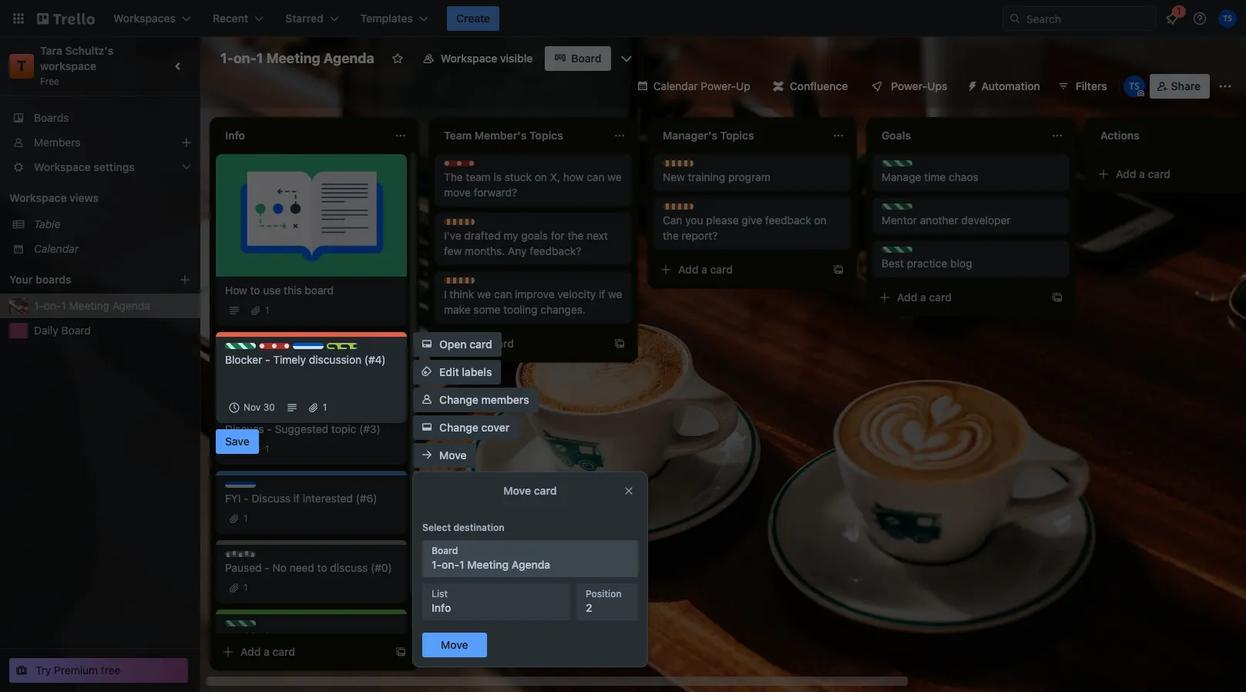 Task type: locate. For each thing, give the bounding box(es) containing it.
select
[[423, 522, 451, 534]]

2 change from the top
[[439, 421, 479, 434]]

members
[[34, 136, 81, 149]]

add a card for can you please give feedback on the report?
[[678, 263, 733, 276]]

create from template… image
[[833, 264, 845, 276], [1052, 291, 1064, 304]]

tara
[[40, 44, 62, 57]]

1 horizontal spatial 1-on-1 meeting agenda
[[221, 50, 374, 66]]

calendar inside calendar power-up link
[[654, 79, 698, 93]]

color: orange, title: "discuss" element up make at the top left of the page
[[444, 278, 494, 289]]

workspace inside button
[[441, 52, 498, 65]]

2 the from the left
[[663, 229, 679, 242]]

1- inside board name text box
[[221, 50, 234, 66]]

add for i've drafted my goals for the next few months. any feedback?
[[460, 337, 480, 350]]

stuck
[[505, 170, 532, 184]]

discuss inside discuss i think we can improve velocity if we make some tooling changes.
[[460, 278, 494, 289]]

0 horizontal spatial 1-
[[34, 299, 44, 312]]

manage
[[882, 170, 922, 184]]

power-ups
[[892, 79, 948, 93]]

discuss discuss - suggested topic (#3)
[[225, 412, 381, 436]]

0 vertical spatial tara schultz (taraschultz7) image
[[1219, 9, 1237, 28]]

1 vertical spatial to
[[317, 561, 327, 574]]

board left customize views image
[[572, 52, 602, 65]]

premium
[[54, 664, 98, 677]]

1 horizontal spatial 1-
[[221, 50, 234, 66]]

agenda inside board name text box
[[324, 50, 374, 66]]

change down edit labels button
[[439, 393, 479, 406]]

move up destination
[[504, 484, 531, 497]]

add for mentor another developer
[[897, 291, 918, 304]]

1 horizontal spatial move
[[504, 484, 531, 497]]

meeting inside board name text box
[[266, 50, 321, 66]]

we
[[608, 170, 622, 184], [477, 288, 491, 301], [608, 288, 623, 301]]

goal goal (#1)
[[225, 621, 270, 644]]

your boards with 2 items element
[[9, 271, 156, 289]]

move up copy at the bottom left of the page
[[439, 449, 467, 462]]

to inside paused paused - no need to discuss (#0)
[[317, 561, 327, 574]]

cover
[[482, 421, 510, 434]]

open information menu image
[[1193, 11, 1208, 26]]

1 vertical spatial calendar
[[34, 242, 79, 255]]

blocker fyi
[[274, 343, 323, 355], [274, 343, 323, 355]]

0 vertical spatial 1-on-1 meeting agenda
[[221, 50, 374, 66]]

to right need
[[317, 561, 327, 574]]

table link
[[34, 217, 191, 232]]

paused left need
[[241, 551, 273, 563]]

1 horizontal spatial agenda
[[324, 50, 374, 66]]

timely
[[273, 353, 306, 366]]

discuss up some
[[460, 278, 494, 289]]

add for can you please give feedback on the report?
[[678, 263, 699, 276]]

1 horizontal spatial the
[[663, 229, 679, 242]]

any
[[508, 244, 527, 258]]

developer
[[962, 214, 1011, 227]]

agenda down move card
[[512, 558, 551, 571]]

0 horizontal spatial agenda
[[112, 299, 150, 312]]

goal
[[897, 160, 918, 172], [897, 204, 918, 215], [897, 247, 918, 258], [241, 343, 261, 355], [241, 343, 261, 355], [241, 621, 261, 632], [225, 631, 248, 644]]

edit labels button
[[413, 360, 501, 385]]

move inside button
[[439, 449, 467, 462]]

add a card
[[1116, 167, 1171, 180], [678, 263, 733, 276], [897, 291, 952, 304], [460, 337, 514, 350], [241, 645, 295, 658]]

1 vertical spatial workspace
[[9, 191, 67, 204]]

can inside discuss i think we can improve velocity if we make some tooling changes.
[[494, 288, 512, 301]]

change for change members
[[439, 393, 479, 406]]

0 horizontal spatial board
[[61, 324, 91, 337]]

you
[[686, 214, 704, 227]]

discuss up save
[[241, 412, 275, 424]]

save
[[225, 435, 250, 448]]

0 vertical spatial board
[[572, 52, 602, 65]]

think
[[450, 288, 474, 301]]

1-on-1 meeting agenda
[[221, 50, 374, 66], [34, 299, 150, 312]]

0 horizontal spatial create from template… image
[[833, 264, 845, 276]]

agenda left star or unstar board icon at the left of the page
[[324, 50, 374, 66]]

None checkbox
[[225, 371, 280, 389]]

board right daily
[[61, 324, 91, 337]]

workspace for workspace visible
[[441, 52, 498, 65]]

calendar left up
[[654, 79, 698, 93]]

this
[[284, 284, 302, 297]]

1 vertical spatial meeting
[[69, 299, 109, 312]]

can right how
[[587, 170, 605, 184]]

power- inside power-ups button
[[892, 79, 928, 93]]

calendar
[[654, 79, 698, 93], [34, 242, 79, 255]]

tara schultz (taraschultz7) image
[[1219, 9, 1237, 28], [1124, 76, 1145, 97]]

color: blue, title: "fyi" element
[[293, 343, 324, 355], [293, 343, 324, 355], [225, 482, 256, 493]]

how
[[563, 170, 584, 184]]

1 vertical spatial 1-on-1 meeting agenda
[[34, 299, 150, 312]]

create from template… image for mentor another developer
[[1052, 291, 1064, 304]]

0 vertical spatial on-
[[234, 50, 257, 66]]

discuss for drafted
[[460, 219, 494, 231]]

drafted
[[464, 229, 501, 242]]

workspace
[[441, 52, 498, 65], [9, 191, 67, 204]]

how to use this board link
[[225, 283, 398, 298]]

on inside blocker the team is stuck on x, how can we move forward?
[[535, 170, 547, 184]]

can up some
[[494, 288, 512, 301]]

if left the interested
[[294, 492, 300, 505]]

add a card button
[[1092, 162, 1247, 187], [654, 258, 827, 282], [873, 285, 1045, 310], [435, 332, 608, 356], [216, 640, 389, 665]]

1 horizontal spatial create from template… image
[[1052, 291, 1064, 304]]

calendar power-up link
[[627, 74, 760, 99]]

0 vertical spatial change
[[439, 393, 479, 406]]

select destination
[[423, 522, 505, 534]]

add board image
[[179, 274, 191, 286]]

1 vertical spatial on
[[815, 214, 827, 227]]

(#4)
[[365, 353, 386, 366]]

color: red, title: "blocker" element
[[444, 160, 493, 172], [259, 343, 308, 355], [259, 343, 308, 355]]

0 horizontal spatial on
[[535, 170, 547, 184]]

- left no
[[265, 561, 270, 574]]

2 horizontal spatial 1-
[[432, 558, 442, 571]]

chaos
[[949, 170, 979, 184]]

sm image
[[960, 74, 982, 96]]

suggested
[[275, 423, 329, 436]]

0 vertical spatial create from template… image
[[614, 338, 626, 350]]

2 power- from the left
[[892, 79, 928, 93]]

None submit
[[423, 633, 487, 658]]

change inside button
[[439, 393, 479, 406]]

discuss inside discuss can you please give feedback on the report?
[[678, 204, 713, 215]]

board for board
[[572, 52, 602, 65]]

we right how
[[608, 170, 622, 184]]

can you please give feedback on the report? link
[[663, 213, 842, 244]]

- down 30
[[267, 423, 272, 436]]

copy button
[[413, 471, 475, 496]]

2 vertical spatial board
[[432, 545, 458, 557]]

tara schultz (taraschultz7) image right filters on the right of the page
[[1124, 76, 1145, 97]]

add a card for mentor another developer
[[897, 291, 952, 304]]

mentor
[[882, 214, 918, 227]]

2
[[586, 601, 593, 614]]

2 horizontal spatial on-
[[442, 558, 460, 571]]

1 horizontal spatial to
[[317, 561, 327, 574]]

goal (#1) link
[[225, 630, 398, 645]]

2 vertical spatial on-
[[442, 558, 460, 571]]

blocker - timely discussion (#4) link
[[225, 352, 398, 368]]

search image
[[1009, 12, 1022, 25]]

feedback?
[[530, 244, 582, 258]]

0 vertical spatial can
[[587, 170, 605, 184]]

on
[[535, 170, 547, 184], [815, 214, 827, 227]]

0 vertical spatial workspace
[[441, 52, 498, 65]]

change cover button
[[413, 416, 519, 440]]

color: orange, title: "discuss" element for think
[[444, 278, 494, 289]]

on right feedback
[[815, 214, 827, 227]]

0 horizontal spatial workspace
[[9, 191, 67, 204]]

show menu image
[[1218, 79, 1234, 94]]

1 change from the top
[[439, 393, 479, 406]]

0 horizontal spatial if
[[294, 492, 300, 505]]

0 vertical spatial if
[[599, 288, 606, 301]]

0 horizontal spatial on-
[[44, 299, 61, 312]]

discuss inside discuss new training program
[[678, 160, 713, 172]]

2 vertical spatial meeting
[[468, 558, 509, 571]]

- inside discuss discuss - suggested topic (#3)
[[267, 423, 272, 436]]

forward?
[[474, 186, 517, 199]]

discuss - suggested topic (#3) link
[[225, 422, 398, 437]]

1 horizontal spatial if
[[599, 288, 606, 301]]

team
[[466, 170, 491, 184]]

0 vertical spatial meeting
[[266, 50, 321, 66]]

1 vertical spatial 1-
[[34, 299, 44, 312]]

0 vertical spatial to
[[250, 284, 260, 297]]

try
[[35, 664, 51, 677]]

2 vertical spatial agenda
[[512, 558, 551, 571]]

1 power- from the left
[[701, 79, 736, 93]]

1 the from the left
[[568, 229, 584, 242]]

the down can in the right of the page
[[663, 229, 679, 242]]

discuss up you
[[678, 160, 713, 172]]

color: green, title: "goal" element for goal
[[225, 621, 261, 632]]

edit card image
[[387, 339, 399, 352]]

color: orange, title: "discuss" element up report?
[[663, 204, 713, 215]]

0 vertical spatial move
[[439, 449, 467, 462]]

free
[[101, 664, 121, 677]]

tara schultz (taraschultz7) image right open information menu icon
[[1219, 9, 1237, 28]]

if right velocity
[[599, 288, 606, 301]]

0 vertical spatial on
[[535, 170, 547, 184]]

calendar down table
[[34, 242, 79, 255]]

color: green, title: "goal" element
[[882, 160, 918, 172], [882, 204, 918, 215], [882, 247, 918, 258], [225, 343, 261, 355], [225, 343, 261, 355], [225, 621, 261, 632]]

discuss inside discuss i've drafted my goals for the next few months. any feedback?
[[460, 219, 494, 231]]

0 vertical spatial agenda
[[324, 50, 374, 66]]

Blocker - Timely discussion (#4) text field
[[225, 352, 398, 396]]

workspace up table
[[9, 191, 67, 204]]

agenda inside 'board 1-on-1 meeting agenda'
[[512, 558, 551, 571]]

0 horizontal spatial to
[[250, 284, 260, 297]]

2 horizontal spatial meeting
[[468, 558, 509, 571]]

tara schultz (taraschultz7) image inside primary element
[[1219, 9, 1237, 28]]

1 horizontal spatial calendar
[[654, 79, 698, 93]]

i think we can improve velocity if we make some tooling changes. link
[[444, 287, 623, 318]]

- for suggested
[[267, 423, 272, 436]]

color: orange, title: "discuss" element
[[663, 160, 713, 172], [663, 204, 713, 215], [444, 219, 494, 231], [444, 278, 494, 289], [225, 412, 275, 424]]

workspace down create button
[[441, 52, 498, 65]]

we up some
[[477, 288, 491, 301]]

we right velocity
[[608, 288, 623, 301]]

boards link
[[0, 106, 200, 130]]

0 horizontal spatial calendar
[[34, 242, 79, 255]]

-
[[265, 353, 270, 366], [267, 423, 272, 436], [244, 492, 249, 505], [265, 561, 270, 574]]

1 horizontal spatial power-
[[892, 79, 928, 93]]

1 horizontal spatial board
[[432, 545, 458, 557]]

i've
[[444, 229, 462, 242]]

paused paused - no need to discuss (#0)
[[225, 551, 392, 574]]

1 vertical spatial if
[[294, 492, 300, 505]]

discussion
[[309, 353, 362, 366]]

on left the x,
[[535, 170, 547, 184]]

2 horizontal spatial board
[[572, 52, 602, 65]]

t
[[17, 57, 26, 75]]

1 horizontal spatial on
[[815, 214, 827, 227]]

color: green, title: "goal" element for manage
[[882, 160, 918, 172]]

1 vertical spatial move
[[504, 484, 531, 497]]

boards
[[34, 111, 69, 124]]

1-
[[221, 50, 234, 66], [34, 299, 44, 312], [432, 558, 442, 571]]

color: green, title: "goal" element for best
[[882, 247, 918, 258]]

calendar for calendar
[[34, 242, 79, 255]]

1 horizontal spatial on-
[[234, 50, 257, 66]]

0 vertical spatial calendar
[[654, 79, 698, 93]]

change up the move button
[[439, 421, 479, 434]]

create button
[[447, 6, 500, 31]]

to left use at the left of the page
[[250, 284, 260, 297]]

labels
[[462, 365, 492, 379]]

- down save button
[[244, 492, 249, 505]]

0 horizontal spatial create from template… image
[[395, 646, 407, 658]]

save button
[[216, 429, 259, 454]]

color: orange, title: "discuss" element up you
[[663, 160, 713, 172]]

the
[[444, 170, 463, 184]]

goal best practice blog
[[882, 247, 973, 270]]

1-on-1 meeting agenda link
[[34, 298, 191, 314]]

0 vertical spatial 1-
[[221, 50, 234, 66]]

discuss up months.
[[460, 219, 494, 231]]

info
[[432, 601, 451, 614]]

we inside blocker the team is stuck on x, how can we move forward?
[[608, 170, 622, 184]]

discuss inside fyi fyi - discuss if interested (#6)
[[252, 492, 291, 505]]

workspace
[[40, 59, 96, 72]]

1 vertical spatial on-
[[44, 299, 61, 312]]

0 horizontal spatial tara schultz (taraschultz7) image
[[1124, 76, 1145, 97]]

change inside "button"
[[439, 421, 479, 434]]

board 1-on-1 meeting agenda
[[432, 545, 551, 571]]

1
[[257, 50, 263, 66], [61, 299, 66, 312], [265, 305, 270, 316], [323, 402, 327, 413], [265, 443, 270, 455], [244, 513, 248, 524], [460, 558, 465, 571], [244, 582, 248, 594]]

0 vertical spatial create from template… image
[[833, 264, 845, 276]]

new
[[663, 170, 685, 184]]

move card
[[504, 484, 557, 497]]

2 vertical spatial 1-
[[432, 558, 442, 571]]

nov 30
[[244, 402, 275, 413]]

0 horizontal spatial move
[[439, 449, 467, 462]]

0 horizontal spatial can
[[494, 288, 512, 301]]

color: orange, title: "discuss" element up months.
[[444, 219, 494, 231]]

create from template… image
[[614, 338, 626, 350], [395, 646, 407, 658]]

1 vertical spatial change
[[439, 421, 479, 434]]

discuss can you please give feedback on the report?
[[663, 204, 827, 242]]

30
[[263, 402, 275, 413]]

edit labels
[[439, 365, 492, 379]]

- for no
[[265, 561, 270, 574]]

2 horizontal spatial agenda
[[512, 558, 551, 571]]

discuss for you
[[678, 204, 713, 215]]

1 vertical spatial agenda
[[112, 299, 150, 312]]

discuss up report?
[[678, 204, 713, 215]]

discuss down the nov 30 option
[[225, 423, 264, 436]]

1 vertical spatial board
[[61, 324, 91, 337]]

- inside fyi fyi - discuss if interested (#6)
[[244, 492, 249, 505]]

calendar inside calendar link
[[34, 242, 79, 255]]

1 horizontal spatial tara schultz (taraschultz7) image
[[1219, 9, 1237, 28]]

- inside paused paused - no need to discuss (#0)
[[265, 561, 270, 574]]

1 horizontal spatial workspace
[[441, 52, 498, 65]]

0 horizontal spatial 1-on-1 meeting agenda
[[34, 299, 150, 312]]

- left timely
[[265, 353, 270, 366]]

discuss left the interested
[[252, 492, 291, 505]]

color: bold lime, title: none image
[[327, 343, 358, 349], [327, 343, 358, 349]]

1 horizontal spatial can
[[587, 170, 605, 184]]

0 horizontal spatial the
[[568, 229, 584, 242]]

new training program link
[[663, 170, 842, 185]]

board down the select
[[432, 545, 458, 557]]

board inside 'board 1-on-1 meeting agenda'
[[432, 545, 458, 557]]

agenda up daily board link
[[112, 299, 150, 312]]

discuss new training program
[[663, 160, 771, 184]]

the right for in the top left of the page
[[568, 229, 584, 242]]

1 vertical spatial create from template… image
[[1052, 291, 1064, 304]]

open card
[[439, 338, 492, 351]]

board
[[572, 52, 602, 65], [61, 324, 91, 337], [432, 545, 458, 557]]

1 vertical spatial tara schultz (taraschultz7) image
[[1124, 76, 1145, 97]]

board for board 1-on-1 meeting agenda
[[432, 545, 458, 557]]

a for mentor another developer
[[921, 291, 927, 304]]

1 horizontal spatial meeting
[[266, 50, 321, 66]]

a for i've drafted my goals for the next few months. any feedback?
[[483, 337, 489, 350]]

the team is stuck on x, how can we move forward? link
[[444, 170, 623, 200]]

color: orange, title: "discuss" element for you
[[663, 204, 713, 215]]

0 horizontal spatial power-
[[701, 79, 736, 93]]

1 vertical spatial can
[[494, 288, 512, 301]]

for
[[551, 229, 565, 242]]

change for change cover
[[439, 421, 479, 434]]

(#0)
[[371, 561, 392, 574]]

fyi fyi - discuss if interested (#6)
[[225, 482, 377, 505]]



Task type: vqa. For each thing, say whether or not it's contained in the screenshot.
Click To Unstar This Board. It Will Be Removed From Your Starred List. icon
no



Task type: describe. For each thing, give the bounding box(es) containing it.
a for can you please give feedback on the report?
[[702, 263, 708, 276]]

customize views image
[[619, 51, 634, 66]]

next
[[587, 229, 608, 242]]

if inside fyi fyi - discuss if interested (#6)
[[294, 492, 300, 505]]

few
[[444, 244, 462, 258]]

tara schultz's workspace link
[[40, 44, 116, 72]]

workspace views
[[9, 191, 99, 204]]

free
[[40, 76, 59, 87]]

add a card button for can you please give feedback on the report?
[[654, 258, 827, 282]]

color: black, title: "paused" element
[[225, 551, 273, 563]]

the inside discuss can you please give feedback on the report?
[[663, 229, 679, 242]]

- for discuss
[[244, 492, 249, 505]]

list
[[432, 588, 448, 600]]

topic
[[331, 423, 356, 436]]

on- inside board name text box
[[234, 50, 257, 66]]

blocker inside blocker the team is stuck on x, how can we move forward?
[[460, 160, 493, 172]]

1-on-1 meeting agenda inside board name text box
[[221, 50, 374, 66]]

i've drafted my goals for the next few months. any feedback? link
[[444, 228, 623, 259]]

Board name text field
[[213, 46, 382, 71]]

1 inside 'board 1-on-1 meeting agenda'
[[460, 558, 465, 571]]

(#6)
[[356, 492, 377, 505]]

some
[[474, 303, 501, 316]]

discuss for think
[[460, 278, 494, 289]]

1 inside board name text box
[[257, 50, 263, 66]]

schultz's
[[65, 44, 114, 57]]

Search field
[[1022, 7, 1157, 30]]

1 horizontal spatial create from template… image
[[614, 338, 626, 350]]

discuss for -
[[241, 412, 275, 424]]

manage time chaos link
[[882, 170, 1061, 185]]

no
[[273, 561, 287, 574]]

improve
[[515, 288, 555, 301]]

best
[[882, 257, 904, 270]]

color: orange, title: "discuss" element for training
[[663, 160, 713, 172]]

daily
[[34, 324, 58, 337]]

ups
[[928, 79, 948, 93]]

add a card button for i've drafted my goals for the next few months. any feedback?
[[435, 332, 608, 356]]

archive button
[[413, 527, 487, 551]]

goal inside goal best practice blog
[[897, 247, 918, 258]]

open card link
[[413, 332, 502, 357]]

change members button
[[413, 388, 539, 412]]

agenda inside 1-on-1 meeting agenda link
[[112, 299, 150, 312]]

power- inside calendar power-up link
[[701, 79, 736, 93]]

goals
[[522, 229, 548, 242]]

create from template… image for can you please give feedback on the report?
[[833, 264, 845, 276]]

Nov 30 checkbox
[[225, 399, 280, 417]]

color: green, title: "goal" element for mentor
[[882, 204, 918, 215]]

members link
[[0, 130, 200, 155]]

blocker the team is stuck on x, how can we move forward?
[[444, 160, 622, 199]]

board link
[[545, 46, 611, 71]]

share
[[1172, 79, 1201, 93]]

share button
[[1150, 74, 1210, 99]]

on- inside 'board 1-on-1 meeting agenda'
[[442, 558, 460, 571]]

table
[[34, 217, 60, 231]]

can inside blocker the team is stuck on x, how can we move forward?
[[587, 170, 605, 184]]

add a card for i've drafted my goals for the next few months. any feedback?
[[460, 337, 514, 350]]

position
[[586, 588, 622, 600]]

copy
[[439, 476, 466, 490]]

1 notification image
[[1163, 9, 1182, 28]]

visible
[[500, 52, 533, 65]]

your
[[9, 273, 33, 286]]

paused left no
[[225, 561, 262, 574]]

my
[[504, 229, 519, 242]]

add a card button for mentor another developer
[[873, 285, 1045, 310]]

confluence
[[790, 79, 848, 93]]

workspace for workspace views
[[9, 191, 67, 204]]

please
[[707, 214, 739, 227]]

give
[[742, 214, 763, 227]]

paused - no need to discuss (#0) link
[[225, 561, 398, 576]]

training
[[688, 170, 726, 184]]

use
[[263, 284, 281, 297]]

discuss
[[330, 561, 368, 574]]

daily board
[[34, 324, 91, 337]]

discuss for training
[[678, 160, 713, 172]]

color: orange, title: "discuss" element up save
[[225, 412, 275, 424]]

need
[[290, 561, 314, 574]]

board
[[305, 284, 334, 297]]

program
[[729, 170, 771, 184]]

calendar for calendar power-up
[[654, 79, 698, 93]]

i
[[444, 288, 447, 301]]

best practice blog link
[[882, 256, 1061, 271]]

mentor another developer link
[[882, 213, 1061, 228]]

automation button
[[960, 74, 1050, 99]]

on inside discuss can you please give feedback on the report?
[[815, 214, 827, 227]]

goal inside goal mentor another developer
[[897, 204, 918, 215]]

boards
[[35, 273, 71, 286]]

practice
[[907, 257, 948, 270]]

open
[[439, 338, 467, 351]]

move for move
[[439, 449, 467, 462]]

edit
[[439, 365, 459, 379]]

is
[[494, 170, 502, 184]]

meeting inside 'board 1-on-1 meeting agenda'
[[468, 558, 509, 571]]

destination
[[454, 522, 505, 534]]

1 vertical spatial create from template… image
[[395, 646, 407, 658]]

feedback
[[766, 214, 812, 227]]

blocker - timely discussion (#4)
[[225, 353, 386, 366]]

discuss i've drafted my goals for the next few months. any feedback?
[[444, 219, 608, 258]]

discuss i think we can improve velocity if we make some tooling changes.
[[444, 278, 623, 316]]

move button
[[413, 443, 476, 468]]

1- inside 'board 1-on-1 meeting agenda'
[[432, 558, 442, 571]]

move for move card
[[504, 484, 531, 497]]

blog
[[951, 257, 973, 270]]

time
[[925, 170, 946, 184]]

workspace visible button
[[413, 46, 542, 71]]

make
[[444, 303, 471, 316]]

calendar power-up
[[654, 79, 751, 93]]

(#1)
[[251, 631, 270, 644]]

calendar link
[[34, 241, 191, 257]]

report?
[[682, 229, 718, 242]]

0 horizontal spatial meeting
[[69, 299, 109, 312]]

star or unstar board image
[[391, 52, 404, 65]]

the inside discuss i've drafted my goals for the next few months. any feedback?
[[568, 229, 584, 242]]

filters button
[[1053, 74, 1112, 99]]

archive
[[439, 532, 478, 545]]

if inside discuss i think we can improve velocity if we make some tooling changes.
[[599, 288, 606, 301]]

primary element
[[0, 0, 1247, 37]]

change members
[[439, 393, 529, 406]]

color: orange, title: "discuss" element for drafted
[[444, 219, 494, 231]]

goal inside goal manage time chaos
[[897, 160, 918, 172]]

try premium free
[[35, 664, 121, 677]]

how
[[225, 284, 247, 297]]

another
[[920, 214, 959, 227]]



